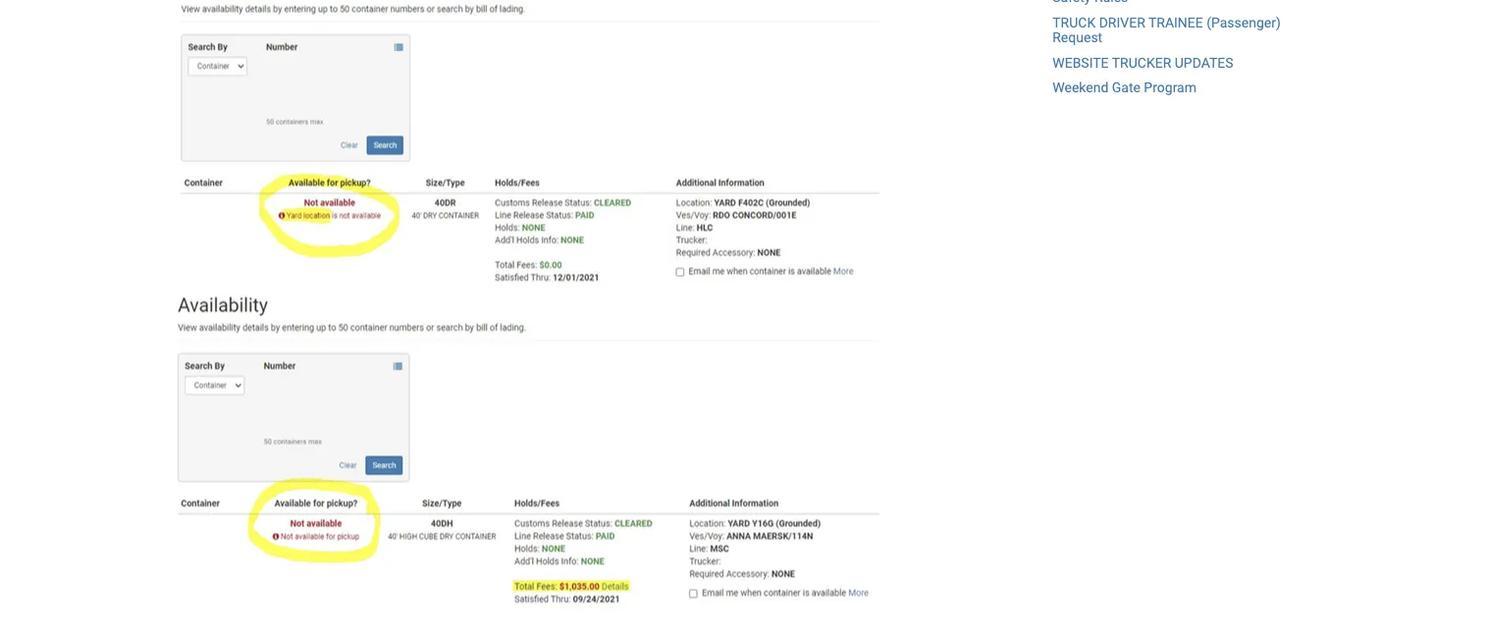 Task type: describe. For each thing, give the bounding box(es) containing it.
website trucker updates link
[[1053, 54, 1234, 71]]

program
[[1145, 79, 1197, 96]]

truck driver trainee (passenger) request link
[[1053, 14, 1281, 46]]

gate
[[1112, 79, 1141, 96]]

driver
[[1100, 14, 1146, 31]]



Task type: vqa. For each thing, say whether or not it's contained in the screenshot.
the as
no



Task type: locate. For each thing, give the bounding box(es) containing it.
weekend gate program link
[[1053, 79, 1197, 96]]

(passenger)
[[1207, 14, 1281, 31]]

truck driver trainee (passenger) request website trucker updates weekend gate program
[[1053, 14, 1281, 96]]

truck
[[1053, 14, 1096, 31]]

request
[[1053, 29, 1103, 46]]

trucker
[[1112, 54, 1172, 71]]

trainee
[[1149, 14, 1204, 31]]

weekend
[[1053, 79, 1109, 96]]

website
[[1053, 54, 1109, 71]]

updates
[[1175, 54, 1234, 71]]



